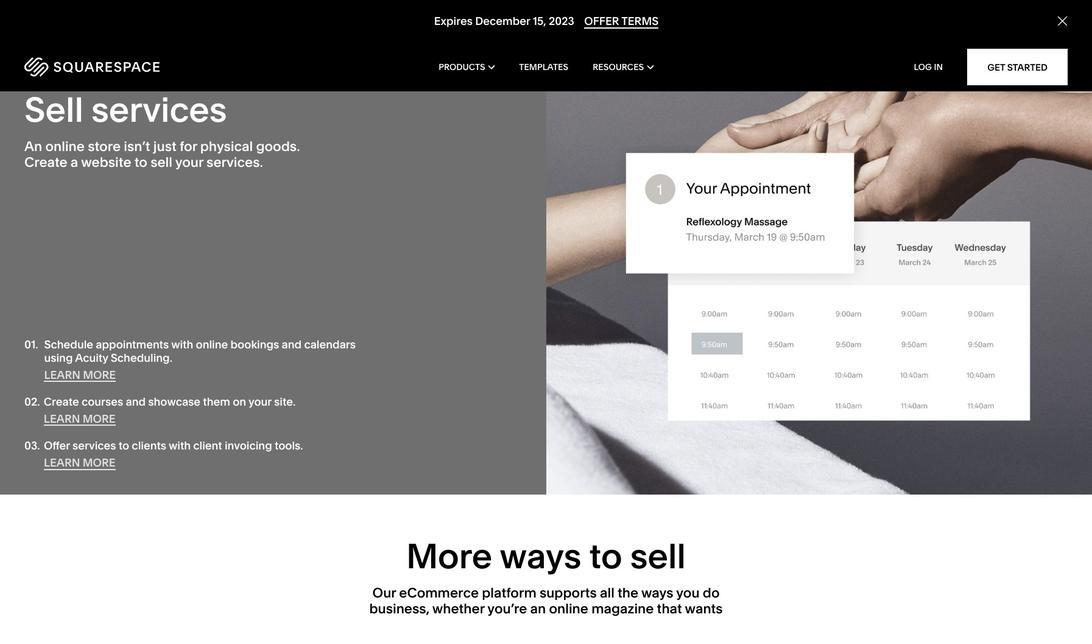 Task type: locate. For each thing, give the bounding box(es) containing it.
1 horizontal spatial online
[[196, 338, 228, 352]]

1 horizontal spatial a
[[526, 617, 533, 617]]

offer
[[584, 14, 619, 28], [44, 439, 70, 453]]

platform
[[482, 585, 537, 601]]

your left services.
[[175, 154, 204, 171]]

and right bookings
[[282, 338, 302, 352]]

learn inside "02. create courses and showcase them on your site. learn more"
[[44, 412, 80, 426]]

tools.
[[275, 439, 303, 453]]

sell
[[151, 154, 172, 171], [631, 536, 686, 577], [395, 617, 416, 617]]

for
[[180, 138, 197, 155]]

0 horizontal spatial ways
[[500, 536, 582, 577]]

physical
[[200, 138, 253, 155]]

0 horizontal spatial online
[[45, 138, 85, 155]]

get started
[[988, 61, 1048, 73]]

courses
[[82, 395, 123, 409]]

online left bookings
[[196, 338, 228, 352]]

01. schedule appointments with online bookings and calendars using acuity scheduling. learn more
[[24, 338, 356, 382]]

your
[[175, 154, 204, 171], [249, 395, 272, 409]]

online inside 01. schedule appointments with online bookings and calendars using acuity scheduling. learn more
[[196, 338, 228, 352]]

a left website
[[71, 154, 78, 171]]

online inside our ecommerce platform supports all the ways you do business, whether you're an online magazine that wants to sell subscriptions or a musician ready to drop yo
[[549, 601, 589, 617]]

a inside "an online store isn't just for physical goods. create a website to sell your services."
[[71, 154, 78, 171]]

magazine
[[592, 601, 654, 617]]

1 vertical spatial learn
[[44, 412, 80, 426]]

1 vertical spatial your
[[249, 395, 272, 409]]

0 horizontal spatial your
[[175, 154, 204, 171]]

create right 02. at left bottom
[[44, 395, 79, 409]]

offer terms link
[[584, 14, 659, 29]]

1 vertical spatial sell
[[631, 536, 686, 577]]

2023
[[549, 14, 574, 28]]

and inside "02. create courses and showcase them on your site. learn more"
[[126, 395, 146, 409]]

create
[[24, 154, 67, 171], [44, 395, 79, 409]]

in
[[935, 62, 944, 73]]

02. create courses and showcase them on your site. learn more
[[24, 395, 296, 426]]

1 vertical spatial create
[[44, 395, 79, 409]]

expires december 15, 2023
[[434, 14, 574, 28]]

goods.
[[256, 138, 300, 155]]

1 horizontal spatial ways
[[642, 585, 674, 601]]

log
[[915, 62, 933, 73]]

services up just on the top left of page
[[91, 89, 227, 130]]

to inside "03. offer services to clients with client invoicing tools. learn more"
[[119, 439, 129, 453]]

and
[[282, 338, 302, 352], [126, 395, 146, 409]]

offer terms
[[584, 14, 659, 28]]

online right an
[[549, 601, 589, 617]]

0 vertical spatial offer
[[584, 14, 619, 28]]

1 horizontal spatial and
[[282, 338, 302, 352]]

your inside "02. create courses and showcase them on your site. learn more"
[[249, 395, 272, 409]]

resources
[[593, 62, 644, 73]]

0 horizontal spatial and
[[126, 395, 146, 409]]

you're
[[488, 601, 527, 617]]

products button
[[439, 43, 495, 91]]

with
[[171, 338, 193, 352], [169, 439, 191, 453]]

1 horizontal spatial your
[[249, 395, 272, 409]]

0 vertical spatial online
[[45, 138, 85, 155]]

1 vertical spatial a
[[526, 617, 533, 617]]

offer inside "03. offer services to clients with client invoicing tools. learn more"
[[44, 439, 70, 453]]

2 vertical spatial learn more link
[[44, 456, 116, 470]]

ways
[[500, 536, 582, 577], [642, 585, 674, 601]]

online
[[45, 138, 85, 155], [196, 338, 228, 352], [549, 601, 589, 617]]

more for services
[[83, 456, 116, 470]]

with left the client at the left bottom of page
[[169, 439, 191, 453]]

to left just on the top left of page
[[135, 154, 147, 171]]

clients
[[132, 439, 166, 453]]

appointments
[[96, 338, 169, 352]]

and right courses
[[126, 395, 146, 409]]

1 vertical spatial learn more link
[[44, 412, 116, 426]]

just
[[153, 138, 177, 155]]

sell
[[24, 89, 83, 130]]

1 horizontal spatial sell
[[395, 617, 416, 617]]

sell down our
[[395, 617, 416, 617]]

sell right isn't
[[151, 154, 172, 171]]

0 horizontal spatial offer
[[44, 439, 70, 453]]

0 vertical spatial services
[[91, 89, 227, 130]]

bookings
[[231, 338, 279, 352]]

to
[[135, 154, 147, 171], [119, 439, 129, 453], [590, 536, 623, 577], [378, 617, 391, 617], [636, 617, 649, 617]]

1 vertical spatial services
[[73, 439, 116, 453]]

create down sell
[[24, 154, 67, 171]]

more inside 01. schedule appointments with online bookings and calendars using acuity scheduling. learn more
[[83, 368, 116, 382]]

log             in
[[915, 62, 944, 73]]

0 vertical spatial learn more link
[[44, 368, 116, 382]]

your right the on
[[249, 395, 272, 409]]

0 vertical spatial a
[[71, 154, 78, 171]]

with right appointments
[[171, 338, 193, 352]]

1 horizontal spatial offer
[[584, 14, 619, 28]]

store
[[88, 138, 121, 155]]

sell up you
[[631, 536, 686, 577]]

ways up "drop"
[[642, 585, 674, 601]]

0 horizontal spatial a
[[71, 154, 78, 171]]

client
[[193, 439, 222, 453]]

online right the an
[[45, 138, 85, 155]]

with inside 01. schedule appointments with online bookings and calendars using acuity scheduling. learn more
[[171, 338, 193, 352]]

1 vertical spatial offer
[[44, 439, 70, 453]]

2 horizontal spatial sell
[[631, 536, 686, 577]]

to left clients
[[119, 439, 129, 453]]

2 vertical spatial online
[[549, 601, 589, 617]]

more for courses
[[83, 412, 116, 426]]

0 vertical spatial more
[[83, 368, 116, 382]]

more
[[83, 368, 116, 382], [83, 412, 116, 426], [83, 456, 116, 470]]

0 vertical spatial with
[[171, 338, 193, 352]]

do
[[703, 585, 720, 601]]

0 horizontal spatial sell
[[151, 154, 172, 171]]

1 vertical spatial online
[[196, 338, 228, 352]]

1 vertical spatial and
[[126, 395, 146, 409]]

1 vertical spatial more
[[83, 412, 116, 426]]

a
[[71, 154, 78, 171], [526, 617, 533, 617]]

0 vertical spatial and
[[282, 338, 302, 352]]

invoicing
[[225, 439, 272, 453]]

resources button
[[593, 43, 654, 91]]

more ways to sell
[[407, 536, 686, 577]]

more inside "02. create courses and showcase them on your site. learn more"
[[83, 412, 116, 426]]

offer right 03.
[[44, 439, 70, 453]]

website
[[81, 154, 131, 171]]

musician
[[536, 617, 594, 617]]

2 vertical spatial learn
[[44, 456, 80, 470]]

0 vertical spatial create
[[24, 154, 67, 171]]

more inside "03. offer services to clients with client invoicing tools. learn more"
[[83, 456, 116, 470]]

learn inside "03. offer services to clients with client invoicing tools. learn more"
[[44, 456, 80, 470]]

0 vertical spatial ways
[[500, 536, 582, 577]]

1 vertical spatial ways
[[642, 585, 674, 601]]

offer left the terms at the right top of the page
[[584, 14, 619, 28]]

02.
[[24, 395, 40, 409]]

services down courses
[[73, 439, 116, 453]]

0 vertical spatial your
[[175, 154, 204, 171]]

get started link
[[968, 49, 1068, 85]]

2 vertical spatial more
[[83, 456, 116, 470]]

a right or
[[526, 617, 533, 617]]

1 vertical spatial with
[[169, 439, 191, 453]]

terms
[[622, 14, 659, 28]]

learn more link
[[44, 368, 116, 382], [44, 412, 116, 426], [44, 456, 116, 470]]

our
[[373, 585, 396, 601]]

0 vertical spatial sell
[[151, 154, 172, 171]]

services
[[91, 89, 227, 130], [73, 439, 116, 453]]

an
[[24, 138, 42, 155]]

wants
[[685, 601, 723, 617]]

business,
[[370, 601, 430, 617]]

templates link
[[519, 43, 569, 91]]

with inside "03. offer services to clients with client invoicing tools. learn more"
[[169, 439, 191, 453]]

sell services
[[24, 89, 227, 130]]

ways up our ecommerce platform supports all the ways you do business, whether you're an online magazine that wants to sell subscriptions or a musician ready to drop yo
[[500, 536, 582, 577]]

learn
[[44, 368, 80, 382], [44, 412, 80, 426], [44, 456, 80, 470]]

started
[[1008, 61, 1048, 73]]

2 horizontal spatial online
[[549, 601, 589, 617]]

0 vertical spatial learn
[[44, 368, 80, 382]]

2 vertical spatial sell
[[395, 617, 416, 617]]



Task type: vqa. For each thing, say whether or not it's contained in the screenshot.
more in 03. offer services to clients with client invoicing tools. learn more
yes



Task type: describe. For each thing, give the bounding box(es) containing it.
supports
[[540, 585, 597, 601]]

subscriptions
[[419, 617, 506, 617]]

01.
[[24, 338, 38, 352]]

schedule
[[44, 338, 93, 352]]

drop
[[652, 617, 683, 617]]

an online store isn't just for physical goods. create a website to sell your services.
[[24, 138, 300, 171]]

more
[[407, 536, 493, 577]]

to up all
[[590, 536, 623, 577]]

or
[[509, 617, 522, 617]]

that
[[657, 601, 683, 617]]

squarespace logo link
[[24, 57, 233, 77]]

ready
[[597, 617, 633, 617]]

your inside "an online store isn't just for physical goods. create a website to sell your services."
[[175, 154, 204, 171]]

skin care image
[[546, 72, 1093, 495]]

scheduling.
[[111, 351, 172, 365]]

15,
[[533, 14, 546, 28]]

all
[[600, 585, 615, 601]]

services inside "03. offer services to clients with client invoicing tools. learn more"
[[73, 439, 116, 453]]

create inside "02. create courses and showcase them on your site. learn more"
[[44, 395, 79, 409]]

a inside our ecommerce platform supports all the ways you do business, whether you're an online magazine that wants to sell subscriptions or a musician ready to drop yo
[[526, 617, 533, 617]]

our ecommerce platform supports all the ways you do business, whether you're an online magazine that wants to sell subscriptions or a musician ready to drop yo
[[370, 585, 723, 617]]

whether
[[433, 601, 485, 617]]

to inside "an online store isn't just for physical goods. create a website to sell your services."
[[135, 154, 147, 171]]

an
[[531, 601, 546, 617]]

ecommerce
[[399, 585, 479, 601]]

using
[[44, 351, 73, 365]]

products
[[439, 62, 486, 73]]

calendars
[[304, 338, 356, 352]]

squarespace logo image
[[24, 57, 160, 77]]

learn more link for create
[[44, 412, 116, 426]]

isn't
[[124, 138, 150, 155]]

on
[[233, 395, 246, 409]]

them
[[203, 395, 230, 409]]

the
[[618, 585, 639, 601]]

december
[[475, 14, 530, 28]]

get
[[988, 61, 1006, 73]]

sell inside "an online store isn't just for physical goods. create a website to sell your services."
[[151, 154, 172, 171]]

learn for create
[[44, 412, 80, 426]]

online inside "an online store isn't just for physical goods. create a website to sell your services."
[[45, 138, 85, 155]]

create inside "an online store isn't just for physical goods. create a website to sell your services."
[[24, 154, 67, 171]]

templates
[[519, 62, 569, 73]]

and inside 01. schedule appointments with online bookings and calendars using acuity scheduling. learn more
[[282, 338, 302, 352]]

ways inside our ecommerce platform supports all the ways you do business, whether you're an online magazine that wants to sell subscriptions or a musician ready to drop yo
[[642, 585, 674, 601]]

learn for offer
[[44, 456, 80, 470]]

log             in link
[[915, 62, 944, 73]]

03.
[[24, 439, 40, 453]]

sell inside our ecommerce platform supports all the ways you do business, whether you're an online magazine that wants to sell subscriptions or a musician ready to drop yo
[[395, 617, 416, 617]]

learn more link for schedule
[[44, 368, 116, 382]]

site.
[[274, 395, 296, 409]]

showcase
[[148, 395, 201, 409]]

you
[[677, 585, 700, 601]]

acuity
[[75, 351, 108, 365]]

expires
[[434, 14, 473, 28]]

to down our
[[378, 617, 391, 617]]

to left "drop"
[[636, 617, 649, 617]]

learn inside 01. schedule appointments with online bookings and calendars using acuity scheduling. learn more
[[44, 368, 80, 382]]

learn more link for offer
[[44, 456, 116, 470]]

sample appointments page image
[[608, 146, 1031, 421]]

03. offer services to clients with client invoicing tools. learn more
[[24, 439, 303, 470]]

services.
[[207, 154, 263, 171]]



